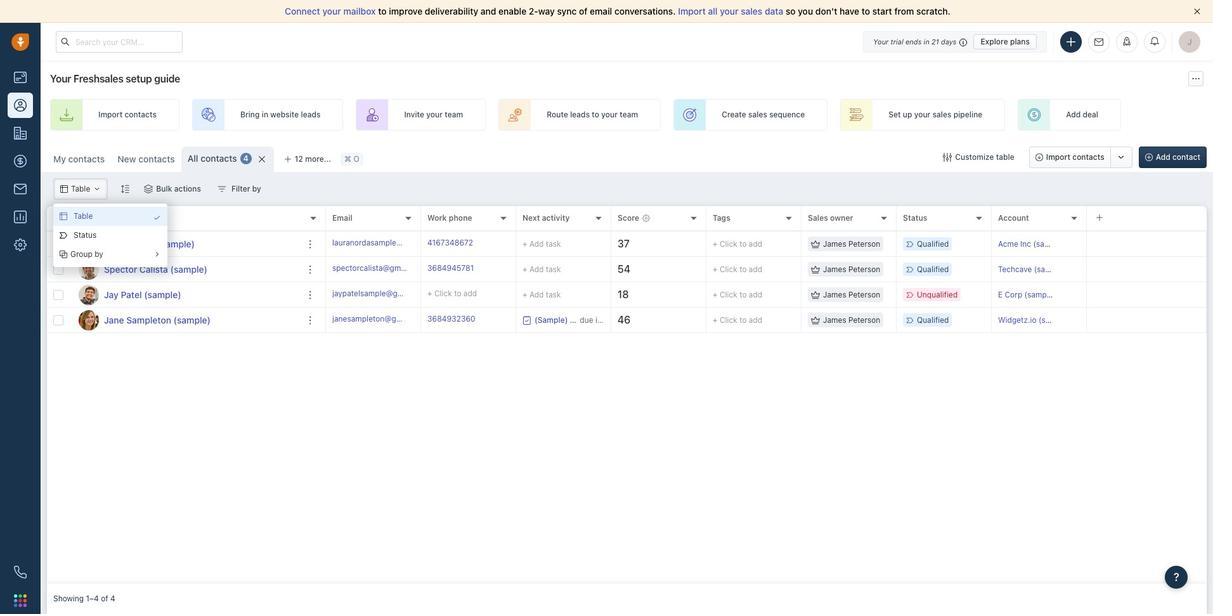 Task type: vqa. For each thing, say whether or not it's contained in the screenshot.
the Explore plans link at the top right
yes



Task type: describe. For each thing, give the bounding box(es) containing it.
conversations.
[[615, 6, 676, 16]]

group
[[70, 250, 93, 259]]

container_wx8msf4aqz5i3rn1 image down container_wx8msf4aqz5i3rn1 image
[[154, 251, 161, 258]]

container_wx8msf4aqz5i3rn1 image for group by
[[60, 251, 67, 258]]

2-
[[529, 6, 539, 16]]

deliverability
[[425, 6, 479, 16]]

all
[[709, 6, 718, 16]]

start
[[873, 6, 893, 16]]

1 your from the left
[[323, 6, 341, 16]]

table
[[74, 212, 93, 221]]

explore plans
[[981, 36, 1031, 46]]

2 your from the left
[[720, 6, 739, 16]]

connect your mailbox to improve deliverability and enable 2-way sync of email conversations. import all your sales data so you don't have to start from scratch.
[[285, 6, 951, 16]]

Search your CRM... text field
[[56, 31, 183, 53]]

group by menu item
[[53, 245, 168, 264]]

connect your mailbox link
[[285, 6, 378, 16]]

from
[[895, 6, 915, 16]]

don't
[[816, 6, 838, 16]]

plans
[[1011, 36, 1031, 46]]

have
[[840, 6, 860, 16]]

and
[[481, 6, 497, 16]]

mailbox
[[344, 6, 376, 16]]

container_wx8msf4aqz5i3rn1 image for status
[[60, 232, 67, 239]]

explore
[[981, 36, 1009, 46]]

2 to from the left
[[862, 6, 871, 16]]

1 to from the left
[[378, 6, 387, 16]]

phone image
[[8, 560, 33, 585]]



Task type: locate. For each thing, give the bounding box(es) containing it.
sync
[[557, 6, 577, 16]]

menu containing table
[[53, 204, 168, 267]]

container_wx8msf4aqz5i3rn1 image left "table"
[[60, 213, 67, 220]]

to
[[378, 6, 387, 16], [862, 6, 871, 16]]

import all your sales data link
[[678, 6, 786, 16]]

menu
[[53, 204, 168, 267]]

0 horizontal spatial to
[[378, 6, 387, 16]]

explore plans link
[[974, 34, 1037, 49]]

group by
[[70, 250, 103, 259]]

your right all
[[720, 6, 739, 16]]

way
[[539, 6, 555, 16]]

1 horizontal spatial your
[[720, 6, 739, 16]]

scratch.
[[917, 6, 951, 16]]

enable
[[499, 6, 527, 16]]

container_wx8msf4aqz5i3rn1 image left group at the left top of page
[[60, 251, 67, 258]]

to right mailbox
[[378, 6, 387, 16]]

0 horizontal spatial your
[[323, 6, 341, 16]]

you
[[798, 6, 814, 16]]

of
[[579, 6, 588, 16]]

container_wx8msf4aqz5i3rn1 image
[[154, 214, 161, 221]]

your
[[323, 6, 341, 16], [720, 6, 739, 16]]

so
[[786, 6, 796, 16]]

connect
[[285, 6, 320, 16]]

1 horizontal spatial to
[[862, 6, 871, 16]]

container_wx8msf4aqz5i3rn1 image for table
[[60, 213, 67, 220]]

container_wx8msf4aqz5i3rn1 image
[[60, 213, 67, 220], [60, 232, 67, 239], [60, 251, 67, 258], [154, 251, 161, 258]]

your left mailbox
[[323, 6, 341, 16]]

sales
[[741, 6, 763, 16]]

email
[[590, 6, 613, 16]]

to left 'start' at right top
[[862, 6, 871, 16]]

status
[[74, 231, 97, 240]]

container_wx8msf4aqz5i3rn1 image left the status
[[60, 232, 67, 239]]

shade muted image
[[957, 36, 968, 47]]

improve
[[389, 6, 423, 16]]

freshworks switcher image
[[14, 594, 27, 607]]

import
[[678, 6, 706, 16]]

data
[[765, 6, 784, 16]]

by
[[95, 250, 103, 259]]



